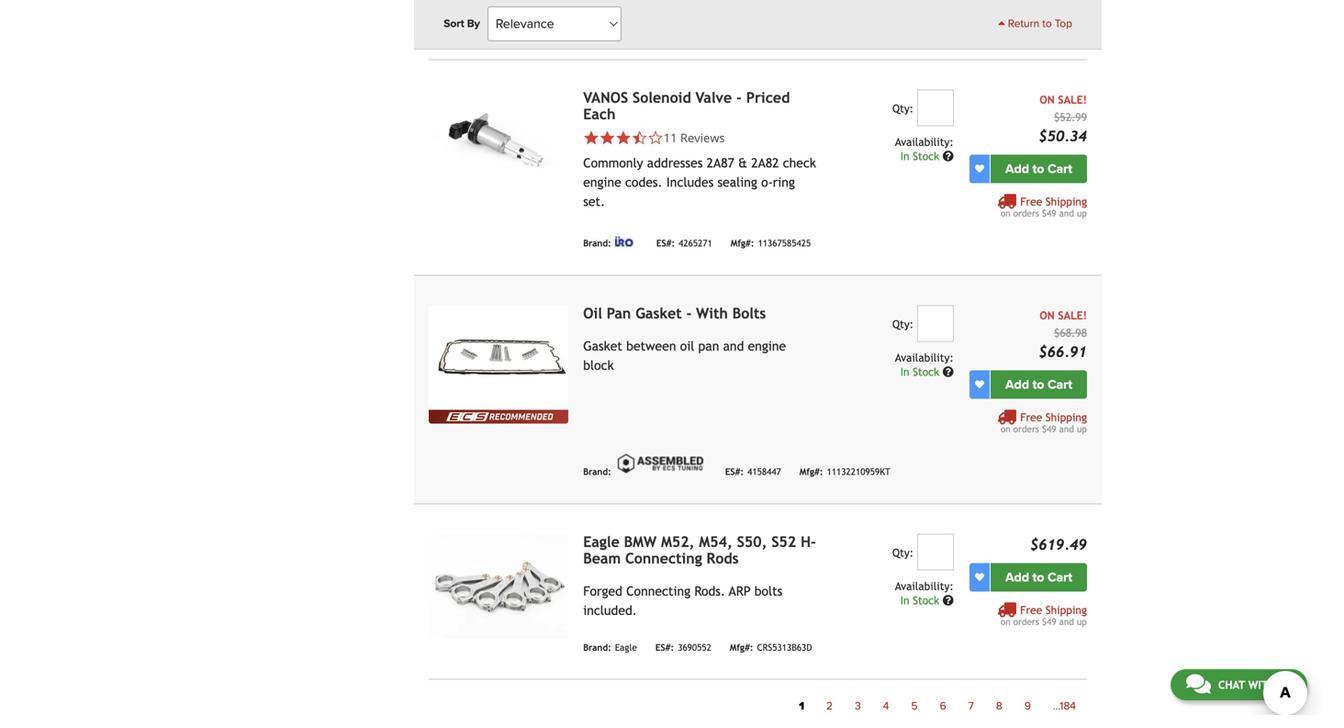 Task type: locate. For each thing, give the bounding box(es) containing it.
on inside on sale! $52.99 $50.34
[[1040, 93, 1055, 106]]

up for $66.91
[[1077, 424, 1087, 434]]

1 vertical spatial -
[[686, 305, 692, 322]]

2a87
[[707, 155, 735, 170]]

sealing
[[718, 175, 758, 189]]

0 vertical spatial add to wish list image
[[975, 164, 984, 173]]

1 vertical spatial stock
[[913, 365, 940, 378]]

1 vertical spatial gasket
[[583, 339, 623, 353]]

on
[[1001, 208, 1011, 218], [1001, 424, 1011, 434], [1001, 616, 1011, 627]]

availability: for eagle bmw m52, m54, s50, s52 h- beam connecting rods
[[895, 580, 954, 593]]

elring - corporate logo image
[[615, 7, 644, 31]]

4265271
[[679, 238, 712, 248]]

oil
[[583, 305, 602, 322]]

orders
[[1013, 208, 1039, 218], [1013, 424, 1039, 434], [1013, 616, 1039, 627]]

add to cart button down the "$50.34"
[[991, 155, 1087, 183]]

1 vertical spatial question circle image
[[943, 366, 954, 377]]

to down the "$50.34"
[[1033, 161, 1044, 177]]

1 sale! from the top
[[1058, 93, 1087, 106]]

3 in from the top
[[901, 594, 910, 607]]

mfg#: right 4158447
[[800, 466, 823, 477]]

3 stock from the top
[[913, 594, 940, 607]]

uro - corporate logo image
[[615, 236, 638, 246]]

1 vertical spatial es#:
[[725, 466, 744, 477]]

cart down $66.91
[[1048, 377, 1072, 392]]

2 add from the top
[[1006, 377, 1029, 392]]

0 horizontal spatial -
[[686, 305, 692, 322]]

2 stock from the top
[[913, 365, 940, 378]]

orders up 9 link on the right bottom of page
[[1013, 616, 1039, 627]]

5 link
[[900, 695, 929, 715]]

engine
[[583, 175, 621, 189], [748, 339, 786, 353]]

2 availability: from the top
[[895, 351, 954, 364]]

$49 down $619.49
[[1042, 616, 1057, 627]]

cart for $66.91
[[1048, 377, 1072, 392]]

to for add to wish list image associated with $50.34
[[1033, 161, 1044, 177]]

mfg#: for vanos solenoid valve - priced each
[[731, 238, 754, 248]]

0 vertical spatial question circle image
[[943, 150, 954, 161]]

es#: 3690552
[[656, 642, 712, 653]]

es#: left 3690552
[[656, 642, 674, 653]]

on up $68.98
[[1040, 309, 1055, 322]]

1 vertical spatial in
[[901, 365, 910, 378]]

2 vertical spatial cart
[[1048, 570, 1072, 585]]

- right valve
[[736, 89, 742, 106]]

0 vertical spatial free
[[1020, 195, 1042, 208]]

2 up from the top
[[1077, 424, 1087, 434]]

- inside vanos solenoid valve - priced each
[[736, 89, 742, 106]]

1 question circle image from the top
[[943, 150, 954, 161]]

on up $52.99
[[1040, 93, 1055, 106]]

in
[[901, 149, 910, 162], [901, 365, 910, 378], [901, 594, 910, 607]]

1 vertical spatial add to cart
[[1006, 377, 1072, 392]]

7
[[968, 700, 974, 713]]

2 orders from the top
[[1013, 424, 1039, 434]]

1 add to cart button from the top
[[991, 155, 1087, 183]]

qty: for eagle bmw m52, m54, s50, s52 h- beam connecting rods
[[893, 546, 914, 559]]

0 vertical spatial add
[[1006, 161, 1029, 177]]

3 add to cart from the top
[[1006, 570, 1072, 585]]

0 vertical spatial sale!
[[1058, 93, 1087, 106]]

oil pan gasket - with bolts link
[[583, 305, 766, 322]]

2 sale! from the top
[[1058, 309, 1087, 322]]

question circle image
[[943, 150, 954, 161], [943, 366, 954, 377]]

3 $49 from the top
[[1042, 616, 1057, 627]]

1 add to cart from the top
[[1006, 161, 1072, 177]]

0 vertical spatial connecting
[[625, 550, 702, 567]]

to left the top
[[1042, 17, 1052, 30]]

add to cart button down $66.91
[[991, 370, 1087, 399]]

0 vertical spatial qty:
[[893, 102, 914, 115]]

1 availability: from the top
[[895, 135, 954, 148]]

1 free shipping on orders $49 and up from the top
[[1001, 195, 1087, 218]]

1 cart from the top
[[1048, 161, 1072, 177]]

- for valve
[[736, 89, 742, 106]]

stock for oil pan gasket - with bolts
[[913, 365, 940, 378]]

sale! up $52.99
[[1058, 93, 1087, 106]]

paginated product list navigation navigation
[[429, 695, 1087, 715]]

1 vertical spatial add
[[1006, 377, 1029, 392]]

ecs tuning recommends this product. image
[[429, 410, 569, 424]]

shipping
[[1046, 195, 1087, 208], [1046, 411, 1087, 424], [1046, 604, 1087, 616]]

h-
[[801, 533, 816, 550]]

0 vertical spatial free shipping on orders $49 and up
[[1001, 195, 1087, 218]]

3
[[855, 700, 861, 713]]

11 reviews link up addresses
[[664, 129, 725, 146]]

2 vertical spatial free shipping on orders $49 and up
[[1001, 604, 1087, 627]]

add to cart down $66.91
[[1006, 377, 1072, 392]]

on sale! $68.98 $66.91
[[1039, 309, 1087, 360]]

3 free shipping on orders $49 and up from the top
[[1001, 604, 1087, 627]]

0 vertical spatial add to cart button
[[991, 155, 1087, 183]]

brand: left assembled by ecs - corporate logo
[[583, 466, 611, 477]]

on for $66.91
[[1001, 424, 1011, 434]]

1 add to wish list image from the top
[[975, 164, 984, 173]]

2 vertical spatial shipping
[[1046, 604, 1087, 616]]

1 vertical spatial on
[[1040, 309, 1055, 322]]

question circle image for oil pan gasket - with bolts
[[943, 366, 954, 377]]

2 add to cart from the top
[[1006, 377, 1072, 392]]

0 vertical spatial availability:
[[895, 135, 954, 148]]

es#4389420 - 11127570292 - valve cover - n55 - complete assembly with gaskets & hardware - elring - bmw image
[[429, 0, 569, 9]]

in stock for oil pan gasket - with bolts
[[901, 365, 943, 378]]

1 on from the top
[[1040, 93, 1055, 106]]

2 vertical spatial availability:
[[895, 580, 954, 593]]

arp
[[729, 584, 751, 598]]

2 cart from the top
[[1048, 377, 1072, 392]]

1 qty: from the top
[[893, 102, 914, 115]]

None number field
[[917, 89, 954, 126], [917, 305, 954, 342], [917, 534, 954, 571], [917, 89, 954, 126], [917, 305, 954, 342], [917, 534, 954, 571]]

add to cart down the "$50.34"
[[1006, 161, 1072, 177]]

9 link
[[1014, 695, 1042, 715]]

connecting left rods.
[[626, 584, 691, 598]]

0 vertical spatial on
[[1040, 93, 1055, 106]]

2 vertical spatial add
[[1006, 570, 1029, 585]]

stock for eagle bmw m52, m54, s50, s52 h- beam connecting rods
[[913, 594, 940, 607]]

free shipping on orders $49 and up down the "$50.34"
[[1001, 195, 1087, 218]]

2 vertical spatial free
[[1020, 604, 1042, 616]]

in stock for vanos solenoid valve - priced each
[[901, 149, 943, 162]]

gasket up between
[[636, 305, 682, 322]]

2 vertical spatial add to cart button
[[991, 563, 1087, 592]]

1 in stock from the top
[[901, 149, 943, 162]]

1 vertical spatial availability:
[[895, 351, 954, 364]]

qty: for vanos solenoid valve - priced each
[[893, 102, 914, 115]]

free
[[1020, 195, 1042, 208], [1020, 411, 1042, 424], [1020, 604, 1042, 616]]

1 11 reviews link from the left
[[583, 129, 821, 146]]

in for oil pan gasket - with bolts
[[901, 365, 910, 378]]

0 vertical spatial $49
[[1042, 208, 1057, 218]]

2 free shipping on orders $49 and up from the top
[[1001, 411, 1087, 434]]

0 vertical spatial on
[[1001, 208, 1011, 218]]

mfg#:
[[731, 238, 754, 248], [800, 466, 823, 477], [730, 642, 754, 653]]

1 add from the top
[[1006, 161, 1029, 177]]

1 brand: from the top
[[583, 22, 611, 33]]

mfg#: for oil pan gasket - with bolts
[[800, 466, 823, 477]]

mfg#: left crs5313b63d at bottom
[[730, 642, 754, 653]]

3 availability: from the top
[[895, 580, 954, 593]]

2 vertical spatial add to cart
[[1006, 570, 1072, 585]]

add to cart down $619.49
[[1006, 570, 1072, 585]]

chat with us
[[1218, 679, 1292, 691]]

1 in from the top
[[901, 149, 910, 162]]

3 cart from the top
[[1048, 570, 1072, 585]]

es#: for bolts
[[725, 466, 744, 477]]

orders down the "$50.34"
[[1013, 208, 1039, 218]]

free shipping on orders $49 and up for $50.34
[[1001, 195, 1087, 218]]

assembled by ecs - corporate logo image
[[615, 452, 707, 475]]

1 horizontal spatial engine
[[748, 339, 786, 353]]

0 vertical spatial es#:
[[656, 238, 675, 248]]

on
[[1040, 93, 1055, 106], [1040, 309, 1055, 322]]

2 vertical spatial on
[[1001, 616, 1011, 627]]

11 reviews link
[[583, 129, 821, 146], [664, 129, 725, 146]]

up down the "$50.34"
[[1077, 208, 1087, 218]]

0 horizontal spatial gasket
[[583, 339, 623, 353]]

3 free from the top
[[1020, 604, 1042, 616]]

1 shipping from the top
[[1046, 195, 1087, 208]]

free shipping on orders $49 and up down $66.91
[[1001, 411, 1087, 434]]

1 vertical spatial free shipping on orders $49 and up
[[1001, 411, 1087, 434]]

up
[[1077, 208, 1087, 218], [1077, 424, 1087, 434], [1077, 616, 1087, 627]]

0 horizontal spatial engine
[[583, 175, 621, 189]]

up down $619.49
[[1077, 616, 1087, 627]]

add
[[1006, 161, 1029, 177], [1006, 377, 1029, 392], [1006, 570, 1029, 585]]

connecting inside forged connecting rods. arp bolts included.
[[626, 584, 691, 598]]

brand: left uro - corporate logo
[[583, 238, 611, 248]]

brand: down included.
[[583, 642, 611, 653]]

to inside "link"
[[1042, 17, 1052, 30]]

gasket up block
[[583, 339, 623, 353]]

es#3690552 - crs5313b63d - eagle bmw m52, m54, s50, s52 h-beam connecting rods - forged connecting rods. arp bolts included. - eagle - bmw image
[[429, 534, 569, 638]]

availability:
[[895, 135, 954, 148], [895, 351, 954, 364], [895, 580, 954, 593]]

cart down the "$50.34"
[[1048, 161, 1072, 177]]

add to cart button down $619.49
[[991, 563, 1087, 592]]

2 vertical spatial in
[[901, 594, 910, 607]]

2 in stock from the top
[[901, 365, 943, 378]]

1 up from the top
[[1077, 208, 1087, 218]]

free shipping on orders $49 and up down $619.49
[[1001, 604, 1087, 627]]

free down $66.91
[[1020, 411, 1042, 424]]

$49 down the "$50.34"
[[1042, 208, 1057, 218]]

1 orders from the top
[[1013, 208, 1039, 218]]

2 vertical spatial in stock
[[901, 594, 943, 607]]

engine up set.
[[583, 175, 621, 189]]

1 vertical spatial qty:
[[893, 318, 914, 330]]

in for vanos solenoid valve - priced each
[[901, 149, 910, 162]]

cart down $619.49
[[1048, 570, 1072, 585]]

to down $66.91
[[1033, 377, 1044, 392]]

connecting
[[625, 550, 702, 567], [626, 584, 691, 598]]

free down the "$50.34"
[[1020, 195, 1042, 208]]

- left with
[[686, 305, 692, 322]]

2 vertical spatial up
[[1077, 616, 1087, 627]]

engine down bolts
[[748, 339, 786, 353]]

shipping down the "$50.34"
[[1046, 195, 1087, 208]]

ring
[[773, 175, 795, 189]]

eagle down included.
[[615, 642, 637, 653]]

es#:
[[656, 238, 675, 248], [725, 466, 744, 477], [656, 642, 674, 653]]

1 vertical spatial $49
[[1042, 424, 1057, 434]]

1 vertical spatial connecting
[[626, 584, 691, 598]]

0 vertical spatial in stock
[[901, 149, 943, 162]]

up down $66.91
[[1077, 424, 1087, 434]]

sale! up $68.98
[[1058, 309, 1087, 322]]

beam
[[583, 550, 621, 567]]

3 qty: from the top
[[893, 546, 914, 559]]

1 $49 from the top
[[1042, 208, 1057, 218]]

add to cart for $50.34
[[1006, 161, 1072, 177]]

pan
[[698, 339, 719, 353]]

2 shipping from the top
[[1046, 411, 1087, 424]]

rods
[[707, 550, 739, 567]]

and right pan
[[723, 339, 744, 353]]

1 vertical spatial cart
[[1048, 377, 1072, 392]]

3 on from the top
[[1001, 616, 1011, 627]]

qty:
[[893, 102, 914, 115], [893, 318, 914, 330], [893, 546, 914, 559]]

2 brand: from the top
[[583, 238, 611, 248]]

1 vertical spatial engine
[[748, 339, 786, 353]]

add to cart button
[[991, 155, 1087, 183], [991, 370, 1087, 399], [991, 563, 1087, 592]]

1 on from the top
[[1001, 208, 1011, 218]]

connecting up forged connecting rods. arp bolts included. at the bottom
[[625, 550, 702, 567]]

$49
[[1042, 208, 1057, 218], [1042, 424, 1057, 434], [1042, 616, 1057, 627]]

mfg#: left 11367585425
[[731, 238, 754, 248]]

sale! inside on sale! $52.99 $50.34
[[1058, 93, 1087, 106]]

1 vertical spatial mfg#:
[[800, 466, 823, 477]]

0 vertical spatial engine
[[583, 175, 621, 189]]

brand: left the elring - corporate logo
[[583, 22, 611, 33]]

es#: left 4265271
[[656, 238, 675, 248]]

add to wish list image
[[975, 164, 984, 173], [975, 380, 984, 389]]

1 horizontal spatial -
[[736, 89, 742, 106]]

orders down $66.91
[[1013, 424, 1039, 434]]

mfg#: 11367585425
[[731, 238, 811, 248]]

$49 down $66.91
[[1042, 424, 1057, 434]]

gasket between oil pan and engine block
[[583, 339, 786, 373]]

add to cart button for $50.34
[[991, 155, 1087, 183]]

11 reviews link up the 2a87
[[583, 129, 821, 146]]

question circle image for vanos solenoid valve - priced each
[[943, 150, 954, 161]]

and
[[1059, 208, 1074, 218], [723, 339, 744, 353], [1059, 424, 1074, 434], [1059, 616, 1074, 627]]

2 vertical spatial qty:
[[893, 546, 914, 559]]

to down $619.49
[[1033, 570, 1044, 585]]

star image
[[583, 130, 599, 146], [599, 130, 615, 146], [615, 130, 631, 146]]

gasket
[[636, 305, 682, 322], [583, 339, 623, 353]]

0 vertical spatial mfg#:
[[731, 238, 754, 248]]

0 vertical spatial up
[[1077, 208, 1087, 218]]

availability: for vanos solenoid valve - priced each
[[895, 135, 954, 148]]

0 vertical spatial in
[[901, 149, 910, 162]]

1 vertical spatial add to wish list image
[[975, 380, 984, 389]]

on for $50.34
[[1040, 93, 1055, 106]]

eagle left bmw
[[583, 533, 620, 550]]

0 vertical spatial cart
[[1048, 161, 1072, 177]]

to for add to wish list icon
[[1033, 570, 1044, 585]]

up for $50.34
[[1077, 208, 1087, 218]]

1 vertical spatial shipping
[[1046, 411, 1087, 424]]

1 star image from the left
[[583, 130, 599, 146]]

0 vertical spatial add to cart
[[1006, 161, 1072, 177]]

11 reviews
[[664, 129, 725, 146]]

connecting inside eagle bmw m52, m54, s50, s52 h- beam connecting rods
[[625, 550, 702, 567]]

bmw
[[624, 533, 657, 550]]

caret up image
[[998, 17, 1005, 28]]

2 $49 from the top
[[1042, 424, 1057, 434]]

0 vertical spatial stock
[[913, 149, 940, 162]]

0 vertical spatial orders
[[1013, 208, 1039, 218]]

1 free from the top
[[1020, 195, 1042, 208]]

1 stock from the top
[[913, 149, 940, 162]]

eagle inside eagle bmw m52, m54, s50, s52 h- beam connecting rods
[[583, 533, 620, 550]]

shipping down $619.49
[[1046, 604, 1087, 616]]

1 vertical spatial orders
[[1013, 424, 1039, 434]]

return to top
[[1005, 17, 1073, 30]]

1 vertical spatial free
[[1020, 411, 1042, 424]]

0 vertical spatial eagle
[[583, 533, 620, 550]]

2 add to wish list image from the top
[[975, 380, 984, 389]]

1 vertical spatial on
[[1001, 424, 1011, 434]]

1 vertical spatial in stock
[[901, 365, 943, 378]]

3 add to cart button from the top
[[991, 563, 1087, 592]]

2 question circle image from the top
[[943, 366, 954, 377]]

sale! for $50.34
[[1058, 93, 1087, 106]]

1 vertical spatial add to cart button
[[991, 370, 1087, 399]]

by
[[467, 17, 480, 30]]

sale!
[[1058, 93, 1087, 106], [1058, 309, 1087, 322]]

3 up from the top
[[1077, 616, 1087, 627]]

1 vertical spatial sale!
[[1058, 309, 1087, 322]]

2 in from the top
[[901, 365, 910, 378]]

commonly addresses 2a87 & 2a82 check engine codes. includes sealing o-ring set.
[[583, 155, 816, 209]]

2 on from the top
[[1040, 309, 1055, 322]]

es#: left 4158447
[[725, 466, 744, 477]]

comments image
[[1186, 673, 1211, 695]]

1 horizontal spatial gasket
[[636, 305, 682, 322]]

on inside on sale! $68.98 $66.91
[[1040, 309, 1055, 322]]

empty star image
[[648, 130, 664, 146]]

on for $66.91
[[1040, 309, 1055, 322]]

-
[[736, 89, 742, 106], [686, 305, 692, 322]]

2 vertical spatial orders
[[1013, 616, 1039, 627]]

availability: for oil pan gasket - with bolts
[[895, 351, 954, 364]]

0 vertical spatial -
[[736, 89, 742, 106]]

2 free from the top
[[1020, 411, 1042, 424]]

2 on from the top
[[1001, 424, 1011, 434]]

sale! inside on sale! $68.98 $66.91
[[1058, 309, 1087, 322]]

1 vertical spatial up
[[1077, 424, 1087, 434]]

11367585425
[[758, 238, 811, 248]]

2 add to cart button from the top
[[991, 370, 1087, 399]]

free down $619.49
[[1020, 604, 1042, 616]]

2 vertical spatial stock
[[913, 594, 940, 607]]

…184 link
[[1042, 695, 1087, 715]]

block
[[583, 358, 614, 373]]

oil pan gasket - with bolts
[[583, 305, 766, 322]]

2 qty: from the top
[[893, 318, 914, 330]]

qty: for oil pan gasket - with bolts
[[893, 318, 914, 330]]

and down the "$50.34"
[[1059, 208, 1074, 218]]

3 in stock from the top
[[901, 594, 943, 607]]

2 vertical spatial $49
[[1042, 616, 1057, 627]]

0 vertical spatial shipping
[[1046, 195, 1087, 208]]

shipping down $66.91
[[1046, 411, 1087, 424]]

half star image
[[631, 130, 648, 146]]

4 link
[[872, 695, 900, 715]]

free shipping on orders $49 and up
[[1001, 195, 1087, 218], [1001, 411, 1087, 434], [1001, 604, 1087, 627]]



Task type: vqa. For each thing, say whether or not it's contained in the screenshot.
bottom Today
no



Task type: describe. For each thing, give the bounding box(es) containing it.
2a82
[[751, 155, 779, 170]]

4 brand: from the top
[[583, 642, 611, 653]]

$66.91
[[1039, 343, 1087, 360]]

es#4265271 - 11367585425 - vanos solenoid valve - priced each - commonly addresses 2a87 & 2a82 check engine codes. includes sealing o-ring set. - uro - bmw image
[[429, 89, 569, 194]]

stock for vanos solenoid valve - priced each
[[913, 149, 940, 162]]

1 vertical spatial eagle
[[615, 642, 637, 653]]

4158447
[[748, 466, 781, 477]]

free shipping on orders $49 and up for $66.91
[[1001, 411, 1087, 434]]

m54,
[[699, 533, 733, 550]]

7 link
[[957, 695, 985, 715]]

shipping for $50.34
[[1046, 195, 1087, 208]]

eagle bmw m52, m54, s50, s52 h- beam connecting rods link
[[583, 533, 816, 567]]

vanos solenoid valve - priced each
[[583, 89, 790, 122]]

mfg#: 11132210959kt
[[800, 466, 891, 477]]

crs5313b63d
[[757, 642, 812, 653]]

8
[[996, 700, 1003, 713]]

11132210959kt
[[827, 466, 891, 477]]

$619.49
[[1030, 536, 1087, 553]]

forged
[[583, 584, 623, 598]]

2 vertical spatial es#:
[[656, 642, 674, 653]]

es#: 4158447
[[725, 466, 781, 477]]

priced
[[746, 89, 790, 106]]

check
[[783, 155, 816, 170]]

add to cart for $66.91
[[1006, 377, 1072, 392]]

2 star image from the left
[[599, 130, 615, 146]]

2 vertical spatial mfg#:
[[730, 642, 754, 653]]

valve
[[696, 89, 732, 106]]

return
[[1008, 17, 1040, 30]]

reviews
[[680, 129, 725, 146]]

add to wish list image for $50.34
[[975, 164, 984, 173]]

solenoid
[[633, 89, 691, 106]]

each
[[583, 105, 616, 122]]

s52
[[772, 533, 796, 550]]

commonly
[[583, 155, 643, 170]]

s50,
[[737, 533, 767, 550]]

in for eagle bmw m52, m54, s50, s52 h- beam connecting rods
[[901, 594, 910, 607]]

1
[[799, 700, 804, 713]]

return to top link
[[998, 16, 1073, 32]]

add for $50.34
[[1006, 161, 1029, 177]]

and inside 'gasket between oil pan and engine block'
[[723, 339, 744, 353]]

&
[[738, 155, 747, 170]]

includes
[[667, 175, 714, 189]]

set.
[[583, 194, 605, 209]]

3 add from the top
[[1006, 570, 1029, 585]]

2 link
[[815, 695, 844, 715]]

and down $619.49
[[1059, 616, 1074, 627]]

shipping for $66.91
[[1046, 411, 1087, 424]]

between
[[626, 339, 676, 353]]

in stock for eagle bmw m52, m54, s50, s52 h- beam connecting rods
[[901, 594, 943, 607]]

add to wish list image for $66.91
[[975, 380, 984, 389]]

on sale! $52.99 $50.34
[[1039, 93, 1087, 144]]

and down $66.91
[[1059, 424, 1074, 434]]

orders for $66.91
[[1013, 424, 1039, 434]]

orders for $50.34
[[1013, 208, 1039, 218]]

on for $50.34
[[1001, 208, 1011, 218]]

cart for $50.34
[[1048, 161, 1072, 177]]

add to wish list image
[[975, 573, 984, 582]]

chat
[[1218, 679, 1245, 691]]

with
[[696, 305, 728, 322]]

sort
[[444, 17, 464, 30]]

$49 for $66.91
[[1042, 424, 1057, 434]]

free for $66.91
[[1020, 411, 1042, 424]]

9
[[1025, 700, 1031, 713]]

addresses
[[647, 155, 703, 170]]

gasket inside 'gasket between oil pan and engine block'
[[583, 339, 623, 353]]

$52.99
[[1054, 110, 1087, 123]]

brand: eagle
[[583, 642, 637, 653]]

2
[[826, 700, 833, 713]]

$49 for $50.34
[[1042, 208, 1057, 218]]

3690552
[[678, 642, 712, 653]]

3 brand: from the top
[[583, 466, 611, 477]]

oil
[[680, 339, 694, 353]]

eagle bmw m52, m54, s50, s52 h- beam connecting rods
[[583, 533, 816, 567]]

$68.98
[[1054, 326, 1087, 339]]

top
[[1055, 17, 1073, 30]]

6
[[940, 700, 946, 713]]

$50.34
[[1039, 127, 1087, 144]]

us
[[1279, 679, 1292, 691]]

bolts
[[733, 305, 766, 322]]

es#: 4265271
[[656, 238, 712, 248]]

es#4158447 - 11132210959kt - oil pan gasket - with bolts  - gasket between oil pan and engine block - assembled by ecs - bmw image
[[429, 305, 569, 410]]

3 shipping from the top
[[1046, 604, 1087, 616]]

vanos solenoid valve - priced each link
[[583, 89, 790, 122]]

6 link
[[929, 695, 957, 715]]

codes.
[[625, 175, 663, 189]]

es#: for each
[[656, 238, 675, 248]]

2 11 reviews link from the left
[[664, 129, 725, 146]]

sale! for $66.91
[[1058, 309, 1087, 322]]

engine inside 'gasket between oil pan and engine block'
[[748, 339, 786, 353]]

4
[[883, 700, 889, 713]]

vanos
[[583, 89, 628, 106]]

o-
[[761, 175, 773, 189]]

question circle image
[[943, 595, 954, 606]]

3 link
[[844, 695, 872, 715]]

free for $50.34
[[1020, 195, 1042, 208]]

mfg#: crs5313b63d
[[730, 642, 812, 653]]

forged connecting rods. arp bolts included.
[[583, 584, 783, 618]]

11
[[664, 129, 677, 146]]

0 vertical spatial gasket
[[636, 305, 682, 322]]

1 link
[[788, 695, 815, 715]]

3 orders from the top
[[1013, 616, 1039, 627]]

add to cart button for $66.91
[[991, 370, 1087, 399]]

5
[[911, 700, 918, 713]]

to for $66.91's add to wish list image
[[1033, 377, 1044, 392]]

rods.
[[695, 584, 725, 598]]

add for $66.91
[[1006, 377, 1029, 392]]

…184
[[1053, 700, 1076, 713]]

8 link
[[985, 695, 1014, 715]]

- for gasket
[[686, 305, 692, 322]]

chat with us link
[[1171, 669, 1308, 701]]

sort by
[[444, 17, 480, 30]]

pan
[[607, 305, 631, 322]]

with
[[1248, 679, 1276, 691]]

bolts
[[755, 584, 783, 598]]

m52,
[[661, 533, 695, 550]]

engine inside commonly addresses 2a87 & 2a82 check engine codes. includes sealing o-ring set.
[[583, 175, 621, 189]]

3 star image from the left
[[615, 130, 631, 146]]



